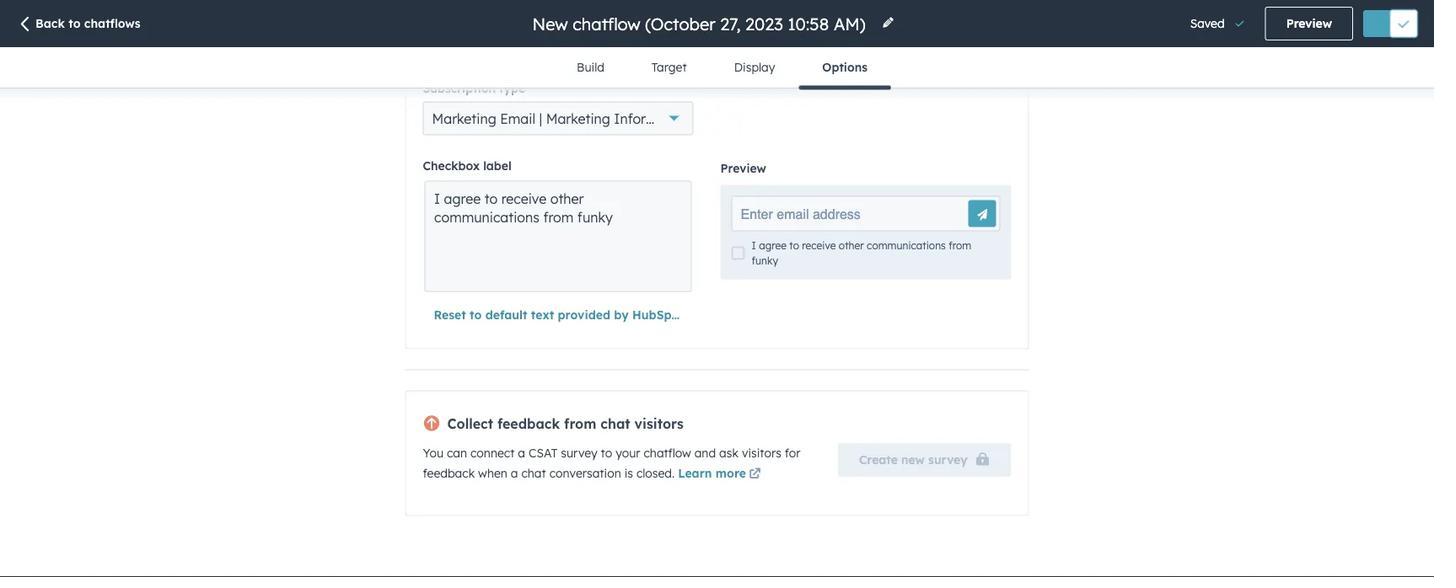 Task type: describe. For each thing, give the bounding box(es) containing it.
0 horizontal spatial preview
[[721, 161, 767, 176]]

survey inside create new survey button
[[929, 453, 968, 468]]

preview inside button
[[1287, 16, 1333, 31]]

create
[[859, 453, 898, 468]]

learn more
[[678, 467, 746, 481]]

link opens in a new window image
[[749, 465, 761, 486]]

new
[[902, 453, 925, 468]]

display button
[[711, 47, 799, 88]]

conversation
[[550, 467, 621, 481]]

checkbox
[[423, 158, 480, 173]]

receive inside text box
[[502, 190, 547, 207]]

subscription
[[423, 81, 496, 96]]

1 vertical spatial agree
[[759, 240, 787, 253]]

1 horizontal spatial i agree to receive other communications from funky
[[752, 240, 972, 268]]

hubspot
[[633, 308, 684, 322]]

agree inside i agree to receive other communications from funky text box
[[444, 190, 481, 207]]

1 marketing from the left
[[432, 110, 497, 127]]

1 horizontal spatial feedback
[[498, 416, 560, 433]]

i agree to receive other communications from funky inside text box
[[434, 190, 613, 226]]

you can connect a csat survey to your chatflow and ask visitors for feedback when a chat conversation is closed.
[[423, 446, 801, 481]]

navigation containing build
[[553, 47, 891, 90]]

other inside text box
[[550, 190, 584, 207]]

your
[[616, 446, 641, 461]]

collect feedback from chat visitors
[[447, 416, 684, 433]]

reset to default text provided by hubspot button
[[423, 298, 694, 332]]

subscription type
[[423, 81, 526, 96]]

reset
[[434, 308, 466, 322]]

options button
[[799, 47, 891, 90]]

back to chatflows
[[35, 16, 141, 31]]

build
[[577, 60, 605, 75]]

to inside text box
[[485, 190, 498, 207]]

chatflows
[[84, 16, 141, 31]]

marketing email | marketing information button
[[423, 102, 694, 136]]

0 vertical spatial chat
[[601, 416, 631, 433]]

and
[[695, 446, 716, 461]]

email
[[500, 110, 536, 127]]

display
[[734, 60, 775, 75]]

text
[[531, 308, 554, 322]]

2 marketing from the left
[[546, 110, 611, 127]]

information
[[614, 110, 691, 127]]

ask
[[719, 446, 739, 461]]

marketing email | marketing information
[[432, 110, 691, 127]]

|
[[539, 110, 542, 127]]

I agree to receive other communications from funky text field
[[434, 190, 683, 271]]

back to chatflows button
[[17, 15, 141, 34]]

options
[[823, 60, 868, 75]]

learn
[[678, 467, 712, 481]]

is
[[625, 467, 633, 481]]

can
[[447, 446, 467, 461]]

1 horizontal spatial communications
[[867, 240, 946, 253]]

1 horizontal spatial i
[[752, 240, 756, 253]]



Task type: locate. For each thing, give the bounding box(es) containing it.
0 vertical spatial funky
[[578, 209, 613, 226]]

to inside button
[[470, 308, 482, 322]]

learn more link
[[678, 465, 764, 486]]

funky inside text box
[[578, 209, 613, 226]]

survey right new at the bottom right of page
[[929, 453, 968, 468]]

i agree to receive other communications from funky
[[434, 190, 613, 226], [752, 240, 972, 268]]

survey up conversation
[[561, 446, 598, 461]]

visitors up link opens in a new window image
[[742, 446, 782, 461]]

1 vertical spatial a
[[511, 467, 518, 481]]

chat inside the you can connect a csat survey to your chatflow and ask visitors for feedback when a chat conversation is closed.
[[522, 467, 546, 481]]

preview
[[1287, 16, 1333, 31], [721, 161, 767, 176]]

feedback inside the you can connect a csat survey to your chatflow and ask visitors for feedback when a chat conversation is closed.
[[423, 467, 475, 481]]

other
[[550, 190, 584, 207], [839, 240, 864, 253]]

default
[[486, 308, 528, 322]]

0 horizontal spatial funky
[[578, 209, 613, 226]]

0 vertical spatial from
[[544, 209, 574, 226]]

1 horizontal spatial preview
[[1287, 16, 1333, 31]]

1 vertical spatial preview
[[721, 161, 767, 176]]

communications inside text box
[[434, 209, 540, 226]]

visitors up chatflow
[[635, 416, 684, 433]]

0 vertical spatial feedback
[[498, 416, 560, 433]]

more
[[716, 467, 746, 481]]

1 vertical spatial receive
[[802, 240, 836, 253]]

Enter email address field
[[733, 198, 968, 231]]

chat
[[601, 416, 631, 433], [522, 467, 546, 481]]

to right back
[[68, 16, 81, 31]]

receive down enter email address field
[[802, 240, 836, 253]]

1 horizontal spatial receive
[[802, 240, 836, 253]]

target button
[[628, 47, 711, 88]]

2 vertical spatial from
[[564, 416, 597, 433]]

visitors inside the you can connect a csat survey to your chatflow and ask visitors for feedback when a chat conversation is closed.
[[742, 446, 782, 461]]

funky
[[578, 209, 613, 226], [752, 255, 779, 268]]

provided
[[558, 308, 611, 322]]

feedback down can
[[423, 467, 475, 481]]

from inside text box
[[544, 209, 574, 226]]

1 vertical spatial funky
[[752, 255, 779, 268]]

you
[[423, 446, 444, 461]]

feedback
[[498, 416, 560, 433], [423, 467, 475, 481]]

0 horizontal spatial agree
[[444, 190, 481, 207]]

0 vertical spatial receive
[[502, 190, 547, 207]]

navigation
[[553, 47, 891, 90]]

collect
[[447, 416, 493, 433]]

csat
[[529, 446, 558, 461]]

1 horizontal spatial funky
[[752, 255, 779, 268]]

0 vertical spatial agree
[[444, 190, 481, 207]]

i inside text box
[[434, 190, 440, 207]]

connect
[[471, 446, 515, 461]]

other down marketing email | marketing information
[[550, 190, 584, 207]]

None field
[[531, 12, 872, 35]]

build button
[[553, 47, 628, 88]]

0 horizontal spatial receive
[[502, 190, 547, 207]]

from
[[544, 209, 574, 226], [949, 240, 972, 253], [564, 416, 597, 433]]

chat down csat
[[522, 467, 546, 481]]

0 horizontal spatial other
[[550, 190, 584, 207]]

other down enter email address field
[[839, 240, 864, 253]]

closed.
[[637, 467, 675, 481]]

0 horizontal spatial chat
[[522, 467, 546, 481]]

0 vertical spatial visitors
[[635, 416, 684, 433]]

1 vertical spatial visitors
[[742, 446, 782, 461]]

receive
[[502, 190, 547, 207], [802, 240, 836, 253]]

1 horizontal spatial agree
[[759, 240, 787, 253]]

to
[[68, 16, 81, 31], [485, 190, 498, 207], [790, 240, 800, 253], [470, 308, 482, 322], [601, 446, 613, 461]]

1 vertical spatial other
[[839, 240, 864, 253]]

to right reset
[[470, 308, 482, 322]]

0 vertical spatial preview
[[1287, 16, 1333, 31]]

agree
[[444, 190, 481, 207], [759, 240, 787, 253]]

1 horizontal spatial chat
[[601, 416, 631, 433]]

create new survey button
[[838, 444, 1012, 478]]

to down enter email address field
[[790, 240, 800, 253]]

visitors
[[635, 416, 684, 433], [742, 446, 782, 461]]

1 vertical spatial communications
[[867, 240, 946, 253]]

1 horizontal spatial survey
[[929, 453, 968, 468]]

link opens in a new window image
[[749, 470, 761, 481]]

to left your
[[601, 446, 613, 461]]

marketing
[[432, 110, 497, 127], [546, 110, 611, 127]]

reset to default text provided by hubspot
[[434, 308, 684, 322]]

0 horizontal spatial survey
[[561, 446, 598, 461]]

0 horizontal spatial i
[[434, 190, 440, 207]]

survey
[[561, 446, 598, 461], [929, 453, 968, 468]]

a
[[518, 446, 525, 461], [511, 467, 518, 481]]

0 horizontal spatial i agree to receive other communications from funky
[[434, 190, 613, 226]]

communications
[[434, 209, 540, 226], [867, 240, 946, 253]]

1 vertical spatial feedback
[[423, 467, 475, 481]]

0 horizontal spatial visitors
[[635, 416, 684, 433]]

communications down label
[[434, 209, 540, 226]]

preview button
[[1266, 7, 1354, 40]]

0 vertical spatial other
[[550, 190, 584, 207]]

back
[[35, 16, 65, 31]]

marketing right |
[[546, 110, 611, 127]]

when
[[478, 467, 508, 481]]

1 horizontal spatial visitors
[[742, 446, 782, 461]]

0 vertical spatial i agree to receive other communications from funky
[[434, 190, 613, 226]]

1 vertical spatial from
[[949, 240, 972, 253]]

1 vertical spatial i agree to receive other communications from funky
[[752, 240, 972, 268]]

0 horizontal spatial feedback
[[423, 467, 475, 481]]

survey inside the you can connect a csat survey to your chatflow and ask visitors for feedback when a chat conversation is closed.
[[561, 446, 598, 461]]

chat up your
[[601, 416, 631, 433]]

to down label
[[485, 190, 498, 207]]

target
[[652, 60, 687, 75]]

chatflow
[[644, 446, 691, 461]]

0 vertical spatial a
[[518, 446, 525, 461]]

1 horizontal spatial other
[[839, 240, 864, 253]]

0 horizontal spatial communications
[[434, 209, 540, 226]]

i agree to receive other communications from funky down label
[[434, 190, 613, 226]]

i agree to receive other communications from funky down enter email address field
[[752, 240, 972, 268]]

0 horizontal spatial marketing
[[432, 110, 497, 127]]

type
[[499, 81, 526, 96]]

label
[[483, 158, 512, 173]]

0 vertical spatial communications
[[434, 209, 540, 226]]

create new survey
[[859, 453, 968, 468]]

feedback up csat
[[498, 416, 560, 433]]

1 horizontal spatial marketing
[[546, 110, 611, 127]]

marketing down subscription
[[432, 110, 497, 127]]

a left csat
[[518, 446, 525, 461]]

0 vertical spatial i
[[434, 190, 440, 207]]

agree down checkbox label
[[444, 190, 481, 207]]

a right when
[[511, 467, 518, 481]]

communications down enter email address field
[[867, 240, 946, 253]]

by
[[614, 308, 629, 322]]

i
[[434, 190, 440, 207], [752, 240, 756, 253]]

for
[[785, 446, 801, 461]]

to inside button
[[68, 16, 81, 31]]

agree down enter email address field
[[759, 240, 787, 253]]

to inside the you can connect a csat survey to your chatflow and ask visitors for feedback when a chat conversation is closed.
[[601, 446, 613, 461]]

checkbox label
[[423, 158, 512, 173]]

1 vertical spatial chat
[[522, 467, 546, 481]]

1 vertical spatial i
[[752, 240, 756, 253]]

receive down label
[[502, 190, 547, 207]]



Task type: vqa. For each thing, say whether or not it's contained in the screenshot.
the Marketplaces Icon
no



